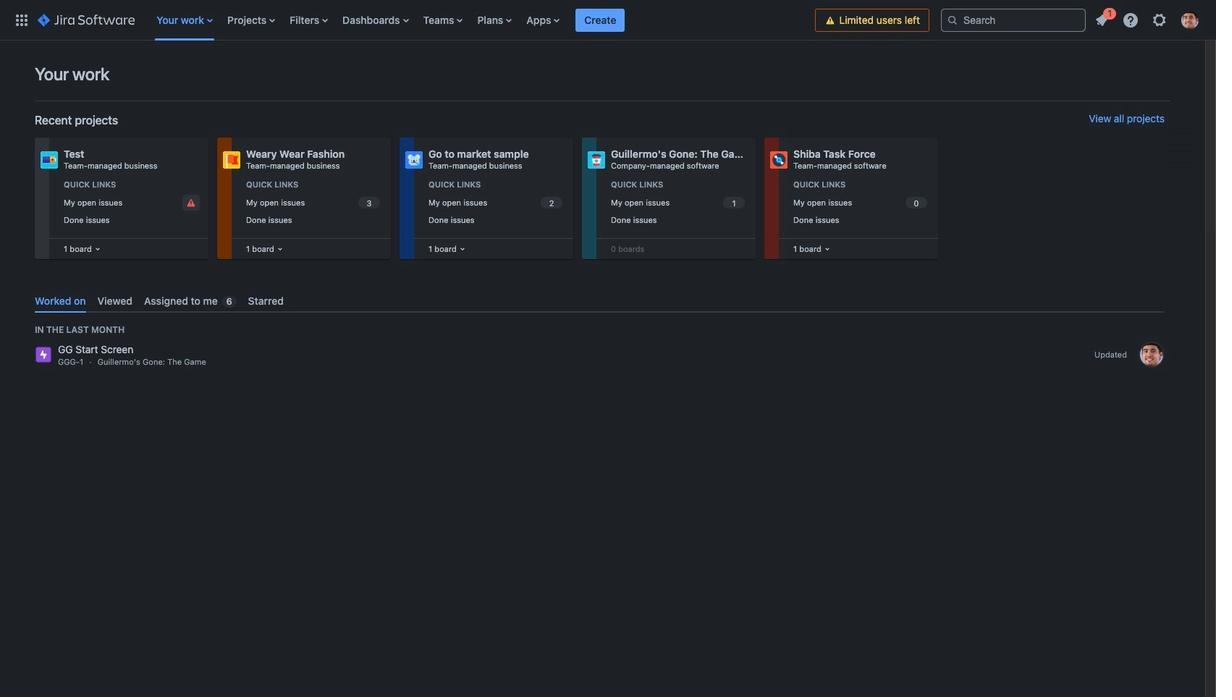 Task type: vqa. For each thing, say whether or not it's contained in the screenshot.
Help Icon
no



Task type: describe. For each thing, give the bounding box(es) containing it.
Search field
[[941, 8, 1086, 32]]

0 horizontal spatial list item
[[576, 0, 625, 40]]

2 board image from the left
[[457, 243, 468, 255]]

help image
[[1122, 11, 1140, 29]]

1 board image from the left
[[92, 243, 103, 255]]

primary element
[[9, 0, 816, 40]]

0 horizontal spatial list
[[149, 0, 816, 40]]

1 horizontal spatial list item
[[1089, 5, 1117, 32]]

search image
[[947, 14, 959, 26]]

1 horizontal spatial list
[[1089, 5, 1208, 33]]

notifications image
[[1094, 11, 1111, 29]]



Task type: locate. For each thing, give the bounding box(es) containing it.
board image
[[92, 243, 103, 255], [457, 243, 468, 255]]

1 board image from the left
[[274, 243, 286, 255]]

tab list
[[29, 289, 1171, 313]]

board image
[[274, 243, 286, 255], [822, 243, 833, 255]]

2 board image from the left
[[822, 243, 833, 255]]

list item
[[576, 0, 625, 40], [1089, 5, 1117, 32]]

appswitcher icon image
[[13, 11, 30, 29]]

0 horizontal spatial board image
[[274, 243, 286, 255]]

your profile and settings image
[[1182, 11, 1199, 29]]

settings image
[[1151, 11, 1169, 29]]

None search field
[[941, 8, 1086, 32]]

0 horizontal spatial board image
[[92, 243, 103, 255]]

list
[[149, 0, 816, 40], [1089, 5, 1208, 33]]

1 horizontal spatial board image
[[822, 243, 833, 255]]

jira software image
[[38, 11, 135, 29], [38, 11, 135, 29]]

1 horizontal spatial board image
[[457, 243, 468, 255]]

banner
[[0, 0, 1217, 41]]



